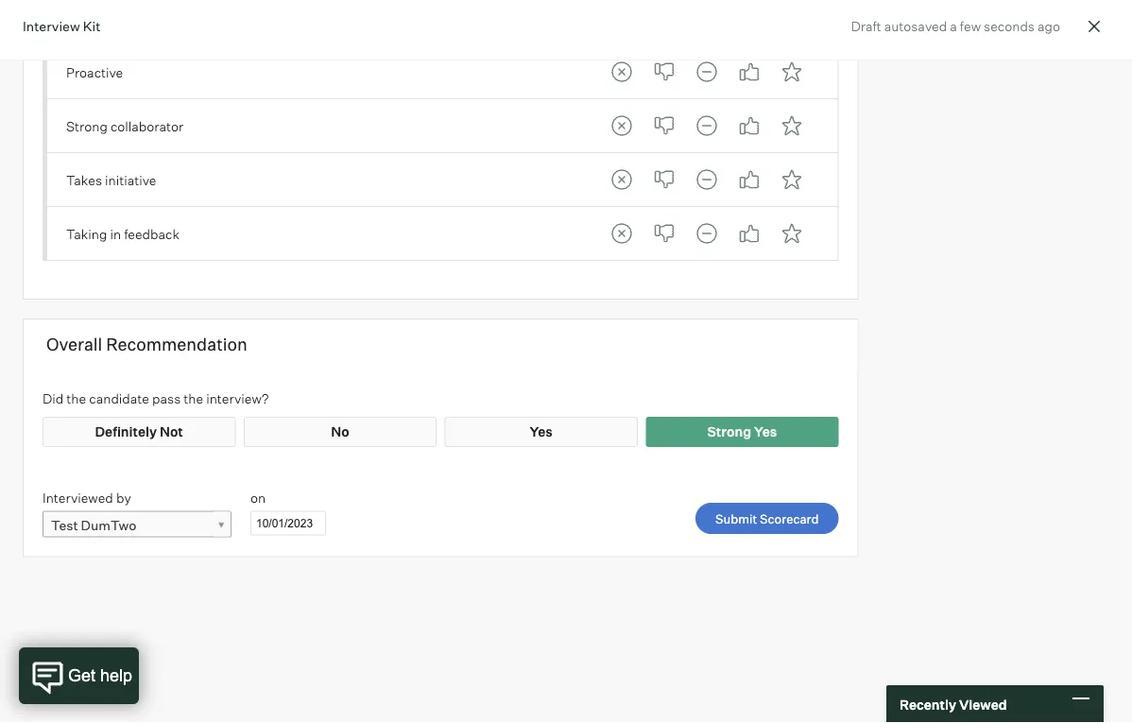 Task type: locate. For each thing, give the bounding box(es) containing it.
0 vertical spatial yes image
[[730, 53, 768, 91]]

2 vertical spatial strong yes image
[[773, 161, 811, 199]]

2 tab list from the top
[[603, 107, 811, 145]]

definitely not button for in
[[603, 215, 641, 253]]

3 no button from the top
[[645, 161, 683, 199]]

strong collaborator
[[66, 118, 184, 134]]

yes image for takes initiative
[[730, 161, 768, 199]]

0 vertical spatial strong yes image
[[773, 53, 811, 91]]

1 vertical spatial strong yes image
[[773, 107, 811, 145]]

1 yes button from the top
[[730, 53, 768, 91]]

yes image
[[730, 53, 768, 91], [730, 107, 768, 145]]

no button for initiative
[[645, 161, 683, 199]]

definitely not image
[[603, 107, 641, 145], [603, 161, 641, 199]]

definitely not button
[[603, 53, 641, 91], [603, 107, 641, 145], [603, 161, 641, 199], [603, 215, 641, 253]]

1 yes image from the top
[[730, 53, 768, 91]]

strong for strong yes
[[708, 424, 752, 441]]

by
[[116, 490, 131, 506]]

strong yes button
[[773, 53, 811, 91], [773, 107, 811, 145], [773, 161, 811, 199], [773, 215, 811, 253]]

interview
[[23, 17, 80, 34]]

a
[[950, 18, 957, 34]]

2 yes from the left
[[754, 424, 777, 441]]

1 vertical spatial mixed image
[[688, 161, 726, 199]]

recommendation
[[106, 334, 247, 355]]

no button
[[645, 53, 683, 91], [645, 107, 683, 145], [645, 161, 683, 199], [645, 215, 683, 253]]

2 yes image from the top
[[730, 107, 768, 145]]

our
[[174, 10, 194, 27]]

interviewed by
[[43, 490, 131, 506]]

no image
[[645, 53, 683, 91], [645, 161, 683, 199], [645, 215, 683, 253]]

mixed image right no image
[[688, 107, 726, 145]]

viewed
[[959, 696, 1007, 712]]

tab list
[[603, 53, 811, 91], [603, 107, 811, 145], [603, 161, 811, 199], [603, 215, 811, 253]]

4 tab list from the top
[[603, 215, 811, 253]]

0 vertical spatial yes image
[[730, 161, 768, 199]]

test
[[51, 517, 78, 533]]

strong yes image for initiative
[[773, 161, 811, 199]]

the right pass
[[184, 390, 203, 407]]

1 strong yes button from the top
[[773, 53, 811, 91]]

autosaved
[[884, 18, 947, 34]]

1 vertical spatial mixed image
[[688, 215, 726, 253]]

not
[[160, 424, 183, 441]]

mixed image
[[688, 107, 726, 145], [688, 215, 726, 253]]

1 horizontal spatial the
[[184, 390, 203, 407]]

2 definitely not image from the top
[[603, 161, 641, 199]]

2 yes button from the top
[[730, 107, 768, 145]]

2 mixed image from the top
[[688, 161, 726, 199]]

interview kit
[[23, 17, 101, 34]]

1 mixed image from the top
[[688, 107, 726, 145]]

4 yes button from the top
[[730, 215, 768, 253]]

None text field
[[250, 511, 326, 536]]

strong yes image
[[773, 53, 811, 91], [773, 107, 811, 145], [773, 161, 811, 199]]

1 vertical spatial definitely not image
[[603, 161, 641, 199]]

1 horizontal spatial strong
[[708, 424, 752, 441]]

1 vertical spatial definitely not image
[[603, 215, 641, 253]]

definitely not button for initiative
[[603, 161, 641, 199]]

4 definitely not button from the top
[[603, 215, 641, 253]]

mixed button
[[688, 53, 726, 91], [688, 107, 726, 145], [688, 161, 726, 199], [688, 215, 726, 253]]

yes button for collaborator
[[730, 107, 768, 145]]

3 mixed button from the top
[[688, 161, 726, 199]]

definitely not image for taking in feedback
[[603, 215, 641, 253]]

strong up submit
[[708, 424, 752, 441]]

no image for in
[[645, 215, 683, 253]]

1 vertical spatial yes image
[[730, 215, 768, 253]]

definitely not image
[[603, 53, 641, 91], [603, 215, 641, 253]]

0 vertical spatial mixed image
[[688, 53, 726, 91]]

3 yes button from the top
[[730, 161, 768, 199]]

passionate
[[66, 10, 133, 27]]

3 definitely not button from the top
[[603, 161, 641, 199]]

definitely not image for initiative
[[603, 161, 641, 199]]

yes image for proactive
[[730, 53, 768, 91]]

4 mixed button from the top
[[688, 215, 726, 253]]

0 vertical spatial mixed image
[[688, 107, 726, 145]]

mixed image left strong yes icon
[[688, 215, 726, 253]]

takes initiative
[[66, 172, 156, 188]]

2 yes image from the top
[[730, 215, 768, 253]]

the
[[67, 390, 86, 407], [184, 390, 203, 407]]

1 definitely not image from the top
[[603, 53, 641, 91]]

draft autosaved a few seconds ago
[[851, 18, 1061, 34]]

few
[[960, 18, 981, 34]]

test dumtwo link
[[43, 511, 232, 539]]

did
[[43, 390, 64, 407]]

mixed image for strong collaborator
[[688, 107, 726, 145]]

yes image for taking in feedback
[[730, 215, 768, 253]]

0 vertical spatial definitely not image
[[603, 53, 641, 91]]

tab list for initiative
[[603, 161, 811, 199]]

the right did
[[67, 390, 86, 407]]

submit scorecard
[[716, 511, 819, 526]]

tab list for in
[[603, 215, 811, 253]]

yes button
[[730, 53, 768, 91], [730, 107, 768, 145], [730, 161, 768, 199], [730, 215, 768, 253]]

4 strong yes button from the top
[[773, 215, 811, 253]]

draft
[[851, 18, 882, 34]]

0 horizontal spatial strong
[[66, 118, 108, 134]]

in
[[110, 226, 121, 242]]

3 tab list from the top
[[603, 161, 811, 199]]

proactive
[[66, 64, 123, 81]]

1 horizontal spatial yes
[[754, 424, 777, 441]]

0 horizontal spatial the
[[67, 390, 86, 407]]

2 vertical spatial no image
[[645, 215, 683, 253]]

2 no image from the top
[[645, 161, 683, 199]]

definitely not button for collaborator
[[603, 107, 641, 145]]

4 no button from the top
[[645, 215, 683, 253]]

strong up takes
[[66, 118, 108, 134]]

taking
[[66, 226, 107, 242]]

0 vertical spatial no image
[[645, 53, 683, 91]]

2 definitely not button from the top
[[603, 107, 641, 145]]

2 mixed image from the top
[[688, 215, 726, 253]]

2 mixed button from the top
[[688, 107, 726, 145]]

tab list for collaborator
[[603, 107, 811, 145]]

yes button for initiative
[[730, 161, 768, 199]]

1 vertical spatial strong
[[708, 424, 752, 441]]

definitely not image for proactive
[[603, 53, 641, 91]]

3 no image from the top
[[645, 215, 683, 253]]

0 horizontal spatial yes
[[530, 424, 553, 441]]

no button for in
[[645, 215, 683, 253]]

yes image
[[730, 161, 768, 199], [730, 215, 768, 253]]

definitely not
[[95, 424, 183, 441]]

yes button for in
[[730, 215, 768, 253]]

3 strong yes button from the top
[[773, 161, 811, 199]]

yes
[[530, 424, 553, 441], [754, 424, 777, 441]]

2 definitely not image from the top
[[603, 215, 641, 253]]

2 strong yes button from the top
[[773, 107, 811, 145]]

1 yes image from the top
[[730, 161, 768, 199]]

overall recommendation
[[46, 334, 247, 355]]

1 mixed image from the top
[[688, 53, 726, 91]]

mixed image for takes initiative
[[688, 161, 726, 199]]

1 definitely not image from the top
[[603, 107, 641, 145]]

about
[[136, 10, 171, 27]]

0 vertical spatial strong
[[66, 118, 108, 134]]

strong
[[66, 118, 108, 134], [708, 424, 752, 441]]

2 no button from the top
[[645, 107, 683, 145]]

mixed image
[[688, 53, 726, 91], [688, 161, 726, 199]]

strong yes image for collaborator
[[773, 107, 811, 145]]

0 vertical spatial definitely not image
[[603, 107, 641, 145]]

3 strong yes image from the top
[[773, 161, 811, 199]]

1 vertical spatial yes image
[[730, 107, 768, 145]]

2 strong yes image from the top
[[773, 107, 811, 145]]

test dumtwo
[[51, 517, 136, 533]]

interviewed
[[43, 490, 113, 506]]

1 vertical spatial no image
[[645, 161, 683, 199]]

mixed button for initiative
[[688, 161, 726, 199]]



Task type: describe. For each thing, give the bounding box(es) containing it.
mixed button for in
[[688, 215, 726, 253]]

definitely not image for collaborator
[[603, 107, 641, 145]]

submit
[[716, 511, 757, 526]]

1 the from the left
[[67, 390, 86, 407]]

close image
[[1083, 15, 1106, 38]]

strong yes button for collaborator
[[773, 107, 811, 145]]

candidate
[[89, 390, 149, 407]]

no
[[331, 424, 349, 441]]

strong yes button for in
[[773, 215, 811, 253]]

strong yes image
[[773, 215, 811, 253]]

mixed image for taking in feedback
[[688, 215, 726, 253]]

feedback
[[124, 226, 180, 242]]

on
[[250, 490, 266, 506]]

passionate about our mission
[[66, 10, 244, 27]]

pass
[[152, 390, 181, 407]]

1 definitely not button from the top
[[603, 53, 641, 91]]

strong for strong collaborator
[[66, 118, 108, 134]]

recently
[[900, 696, 957, 712]]

1 tab list from the top
[[603, 53, 811, 91]]

yes image for strong collaborator
[[730, 107, 768, 145]]

1 no image from the top
[[645, 53, 683, 91]]

1 yes from the left
[[530, 424, 553, 441]]

mission
[[197, 10, 244, 27]]

1 mixed button from the top
[[688, 53, 726, 91]]

2 the from the left
[[184, 390, 203, 407]]

1 no button from the top
[[645, 53, 683, 91]]

taking in feedback
[[66, 226, 180, 242]]

no image for initiative
[[645, 161, 683, 199]]

no button for collaborator
[[645, 107, 683, 145]]

interview?
[[206, 390, 269, 407]]

mixed image for proactive
[[688, 53, 726, 91]]

recently viewed
[[900, 696, 1007, 712]]

seconds
[[984, 18, 1035, 34]]

collaborator
[[111, 118, 184, 134]]

dumtwo
[[81, 517, 136, 533]]

scorecard
[[760, 511, 819, 526]]

definitely
[[95, 424, 157, 441]]

mixed button for collaborator
[[688, 107, 726, 145]]

takes
[[66, 172, 102, 188]]

submit scorecard link
[[696, 503, 839, 534]]

strong yes button for initiative
[[773, 161, 811, 199]]

kit
[[83, 17, 101, 34]]

ago
[[1038, 18, 1061, 34]]

no image
[[645, 107, 683, 145]]

1 strong yes image from the top
[[773, 53, 811, 91]]

did the candidate pass the interview?
[[43, 390, 269, 407]]

initiative
[[105, 172, 156, 188]]

overall
[[46, 334, 102, 355]]

strong yes
[[708, 424, 777, 441]]



Task type: vqa. For each thing, say whether or not it's contained in the screenshot.
candidate
yes



